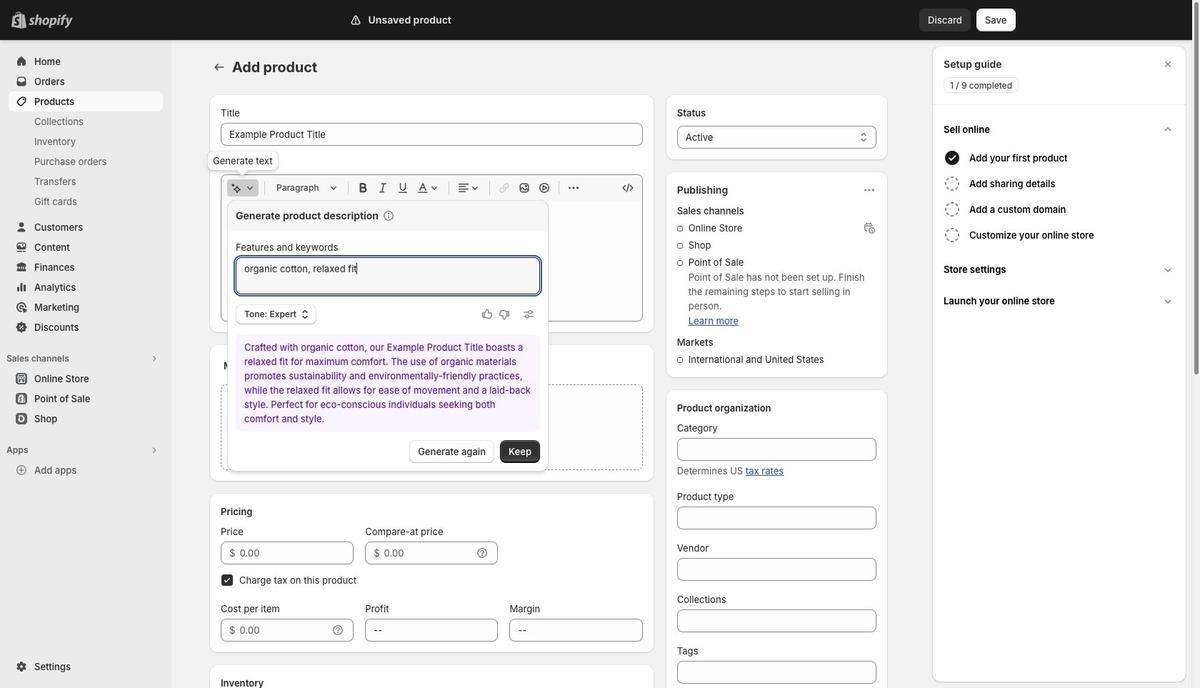 Task type: describe. For each thing, give the bounding box(es) containing it.
  text field
[[240, 619, 328, 642]]

mark customize your online store as done image
[[944, 227, 961, 244]]

mark add sharing details as done image
[[944, 175, 961, 192]]



Task type: vqa. For each thing, say whether or not it's contained in the screenshot.
Mark Customize your online store as done 'image'
yes



Task type: locate. For each thing, give the bounding box(es) containing it.
0 horizontal spatial   text field
[[240, 542, 354, 565]]

e.g. organic cotton, relaxed fit text field
[[236, 257, 540, 294]]

Short sleeve t-shirt text field
[[221, 123, 643, 146]]

1 horizontal spatial   text field
[[384, 542, 473, 565]]

tooltip
[[207, 151, 279, 171]]

2   text field from the left
[[384, 542, 473, 565]]

shopify image
[[31, 14, 76, 29]]

mark add a custom domain as done image
[[944, 201, 961, 218]]

None text field
[[677, 507, 877, 530], [677, 558, 877, 581], [365, 619, 499, 642], [677, 661, 877, 684], [677, 507, 877, 530], [677, 558, 877, 581], [365, 619, 499, 642], [677, 661, 877, 684]]

dialog
[[933, 46, 1187, 683]]

1   text field from the left
[[240, 542, 354, 565]]

  text field
[[240, 542, 354, 565], [384, 542, 473, 565]]

None text field
[[677, 438, 877, 461], [677, 610, 877, 633], [510, 619, 643, 642], [677, 438, 877, 461], [677, 610, 877, 633], [510, 619, 643, 642]]



